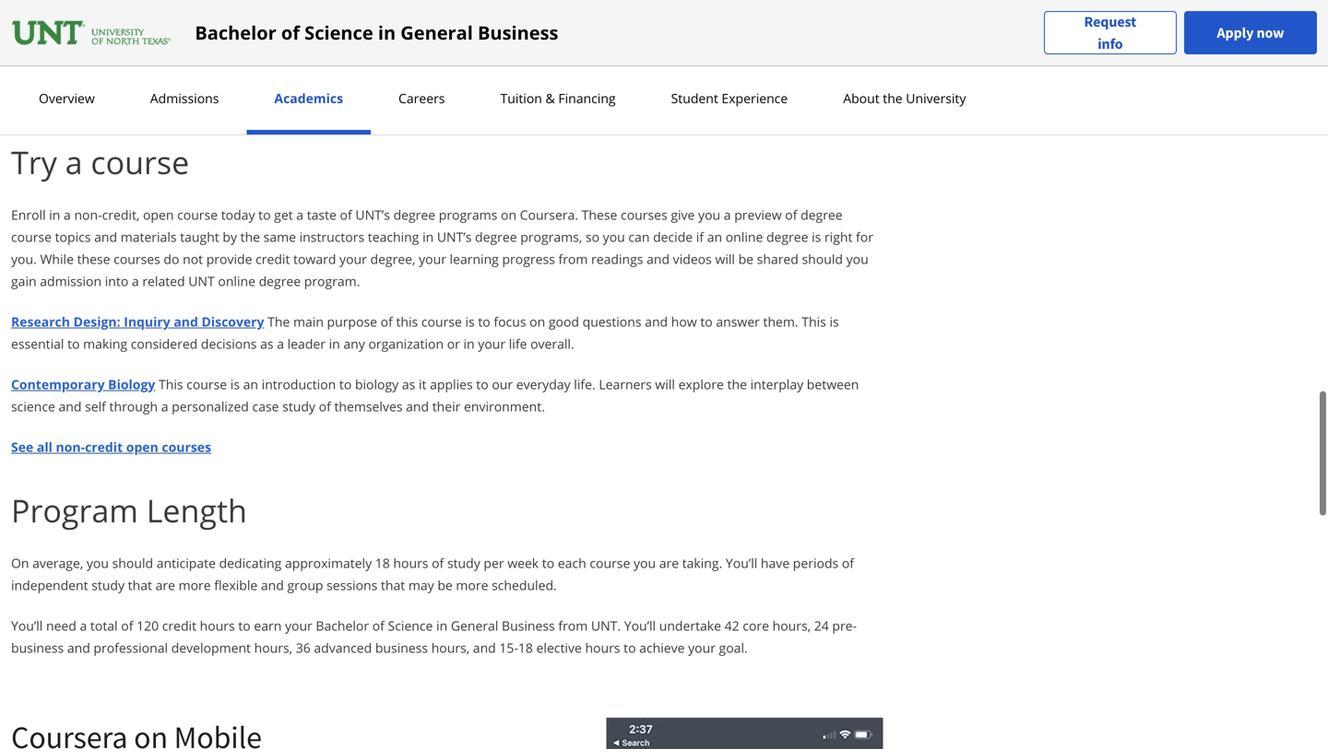 Task type: describe. For each thing, give the bounding box(es) containing it.
the inside minimum of 18 hours of free electives or enough free elective hours to reach required total of 120 hours for the degree. number of electives varies depending on course selection for university core.
[[662, 68, 682, 85]]

by
[[223, 228, 237, 246]]

academics link
[[269, 89, 349, 107]]

these
[[582, 206, 618, 224]]

0 vertical spatial unt's
[[356, 206, 390, 224]]

on inside enroll in a non-credit, open course today to get a taste of unt's degree programs on coursera. these courses give you a preview of degree course topics and materials taught by the same instructors teaching in unt's degree programs, so you can decide if an online degree is right for you. while these courses do not provide credit toward your degree, your learning progress from readings and videos will be shared should you gain admission into a related unt online degree program.
[[501, 206, 517, 224]]

financing
[[558, 89, 616, 107]]

professional
[[94, 640, 168, 657]]

elective inside you'll need a total of 120 credit hours to earn your bachelor of science in general business from unt. you'll undertake 42 core hours, 24 pre- business and professional development hours, 36 advanced business hours, and 15-18 elective hours to achieve your goal.
[[536, 640, 582, 657]]

on
[[11, 555, 29, 572]]

of right preview
[[785, 206, 797, 224]]

earn
[[254, 618, 282, 635]]

degree.
[[685, 68, 731, 85]]

a inside the main purpose of this course is to focus on good questions and how to answer them.  this is essential to making considered decisions as a leader in any organization or in your life overall.
[[277, 335, 284, 353]]

36
[[296, 640, 311, 657]]

course down enroll
[[11, 228, 52, 246]]

hours up depending
[[106, 68, 141, 85]]

non- inside enroll in a non-credit, open course today to get a taste of unt's degree programs on coursera. these courses give you a preview of degree course topics and materials taught by the same instructors teaching in unt's degree programs, so you can decide if an online degree is right for you. while these courses do not provide credit toward your degree, your learning progress from readings and videos will be shared should you gain admission into a related unt online degree program.
[[74, 206, 102, 224]]

in right teaching
[[423, 228, 434, 246]]

inquiry
[[124, 313, 170, 331]]

life.
[[574, 376, 596, 393]]

our
[[492, 376, 513, 393]]

focus
[[494, 313, 526, 331]]

reach
[[439, 68, 473, 85]]

you right the "so"
[[603, 228, 625, 246]]

1 more from the left
[[179, 577, 211, 595]]

in right enroll
[[49, 206, 60, 224]]

degree up right
[[801, 206, 843, 224]]

course up credit,
[[91, 141, 189, 184]]

number
[[734, 68, 784, 85]]

18 inside "on average, you should anticipate dedicating approximately 18 hours of study per week to each course you are taking. you'll have periods of independent study that are more flexible and group sessions that may be more scheduled."
[[375, 555, 390, 572]]

a right get
[[296, 206, 304, 224]]

and down the it
[[406, 398, 429, 416]]

0 horizontal spatial courses
[[114, 250, 160, 268]]

apply
[[1217, 24, 1254, 42]]

will inside enroll in a non-credit, open course today to get a taste of unt's degree programs on coursera. these courses give you a preview of degree course topics and materials taught by the same instructors teaching in unt's degree programs, so you can decide if an online degree is right for you. while these courses do not provide credit toward your degree, your learning progress from readings and videos will be shared should you gain admission into a related unt online degree program.
[[715, 250, 735, 268]]

and inside "on average, you should anticipate dedicating approximately 18 hours of study per week to each course you are taking. you'll have periods of independent study that are more flexible and group sessions that may be more scheduled."
[[261, 577, 284, 595]]

personalized
[[172, 398, 249, 416]]

have
[[761, 555, 790, 572]]

a right "into"
[[132, 273, 139, 290]]

scheduled.
[[492, 577, 557, 595]]

instructors
[[299, 228, 365, 246]]

open inside enroll in a non-credit, open course today to get a taste of unt's degree programs on coursera. these courses give you a preview of degree course topics and materials taught by the same instructors teaching in unt's degree programs, so you can decide if an online degree is right for you. while these courses do not provide credit toward your degree, your learning progress from readings and videos will be shared should you gain admission into a related unt online degree program.
[[143, 206, 174, 224]]

admissions link
[[145, 89, 225, 107]]

apply now
[[1217, 24, 1285, 42]]

contemporary
[[11, 376, 105, 393]]

2 electives from the left
[[803, 68, 855, 85]]

be inside "on average, you should anticipate dedicating approximately 18 hours of study per week to each course you are taking. you'll have periods of independent study that are more flexible and group sessions that may be more scheduled."
[[438, 577, 453, 595]]

you'll for on average, you should anticipate dedicating approximately 18 hours of study per week to each course you are taking. you'll have periods of independent study that are more flexible and group sessions that may be more scheduled.
[[726, 555, 758, 572]]

and left 15- in the left of the page
[[473, 640, 496, 657]]

120 inside you'll need a total of 120 credit hours to earn your bachelor of science in general business from unt. you'll undertake 42 core hours, 24 pre- business and professional development hours, 36 advanced business hours, and 15-18 elective hours to achieve your goal.
[[137, 618, 159, 635]]

introduction
[[262, 376, 336, 393]]

provide
[[206, 250, 252, 268]]

degree,
[[370, 250, 416, 268]]

right
[[825, 228, 853, 246]]

it
[[419, 376, 427, 393]]

be inside enroll in a non-credit, open course today to get a taste of unt's degree programs on coursera. these courses give you a preview of degree course topics and materials taught by the same instructors teaching in unt's degree programs, so you can decide if an online degree is right for you. while these courses do not provide credit toward your degree, your learning progress from readings and videos will be shared should you gain admission into a related unt online degree program.
[[739, 250, 754, 268]]

of right number
[[788, 68, 800, 85]]

questions
[[583, 313, 642, 331]]

progress
[[502, 250, 555, 268]]

0 horizontal spatial science
[[305, 20, 373, 45]]

24
[[814, 618, 829, 635]]

dedicating
[[219, 555, 282, 572]]

leader
[[287, 335, 326, 353]]

credit,
[[102, 206, 140, 224]]

0 horizontal spatial for
[[238, 90, 255, 107]]

is right them.
[[830, 313, 839, 331]]

from inside enroll in a non-credit, open course today to get a taste of unt's degree programs on coursera. these courses give you a preview of degree course topics and materials taught by the same instructors teaching in unt's degree programs, so you can decide if an online degree is right for you. while these courses do not provide credit toward your degree, your learning progress from readings and videos will be shared should you gain admission into a related unt online degree program.
[[559, 250, 588, 268]]

the right about
[[883, 89, 903, 107]]

&
[[546, 89, 555, 107]]

try a course
[[11, 141, 189, 184]]

decisions
[[201, 335, 257, 353]]

program
[[11, 489, 138, 532]]

design:
[[73, 313, 120, 331]]

to left our at left bottom
[[476, 376, 489, 393]]

taking.
[[682, 555, 723, 572]]

achieve
[[639, 640, 685, 657]]

answer
[[716, 313, 760, 331]]

1 horizontal spatial for
[[641, 68, 659, 85]]

of down sessions
[[372, 618, 385, 635]]

decide
[[653, 228, 693, 246]]

you down right
[[846, 250, 869, 268]]

course inside minimum of 18 hours of free electives or enough free elective hours to reach required total of 120 hours for the degree. number of electives varies depending on course selection for university core.
[[137, 90, 177, 107]]

applies
[[430, 376, 473, 393]]

considered
[[131, 335, 198, 353]]

18 inside minimum of 18 hours of free electives or enough free elective hours to reach required total of 120 hours for the degree. number of electives varies depending on course selection for university core.
[[88, 68, 103, 85]]

now
[[1257, 24, 1285, 42]]

approximately
[[285, 555, 372, 572]]

any
[[344, 335, 365, 353]]

1 that from the left
[[128, 577, 152, 595]]

1 electives from the left
[[188, 68, 239, 85]]

self
[[85, 398, 106, 416]]

to right the how on the right
[[700, 313, 713, 331]]

total inside minimum of 18 hours of free electives or enough free elective hours to reach required total of 120 hours for the degree. number of electives varies depending on course selection for university core.
[[531, 68, 559, 85]]

42
[[725, 618, 740, 635]]

of up may
[[432, 555, 444, 572]]

1 university from the left
[[906, 89, 966, 107]]

2 horizontal spatial study
[[447, 555, 480, 572]]

minimum of 18 hours of free electives or enough free elective hours to reach required total of 120 hours for the degree. number of electives varies depending on course selection for university core.
[[11, 68, 855, 107]]

hours up development
[[200, 618, 235, 635]]

0 horizontal spatial study
[[92, 577, 125, 595]]

periods
[[793, 555, 839, 572]]

0 vertical spatial are
[[659, 555, 679, 572]]

1 horizontal spatial hours,
[[431, 640, 470, 657]]

apply now button
[[1184, 11, 1317, 54]]

of up enough
[[281, 20, 300, 45]]

of up professional at the left bottom
[[121, 618, 133, 635]]

1 horizontal spatial unt's
[[437, 228, 472, 246]]

info
[[1098, 35, 1123, 53]]

2 horizontal spatial hours,
[[773, 618, 811, 635]]

these
[[77, 250, 110, 268]]

see all non-credit open courses link
[[11, 439, 211, 456]]

research
[[11, 313, 70, 331]]

degree up learning
[[475, 228, 517, 246]]

good
[[549, 313, 579, 331]]

to left biology
[[339, 376, 352, 393]]

on inside minimum of 18 hours of free electives or enough free elective hours to reach required total of 120 hours for the degree. number of electives varies depending on course selection for university core.
[[118, 90, 134, 107]]

topics
[[55, 228, 91, 246]]

0 horizontal spatial online
[[218, 273, 255, 290]]

an inside this course is an introduction to biology as it applies to our everyday life. learners will explore the interplay between science and self through a personalized case study of themselves and their environment.
[[243, 376, 258, 393]]

general inside you'll need a total of 120 credit hours to earn your bachelor of science in general business from unt. you'll undertake 42 core hours, 24 pre- business and professional development hours, 36 advanced business hours, and 15-18 elective hours to achieve your goal.
[[451, 618, 498, 635]]

your up the "36"
[[285, 618, 313, 635]]

overview
[[39, 89, 95, 107]]

credit inside enroll in a non-credit, open course today to get a taste of unt's degree programs on coursera. these courses give you a preview of degree course topics and materials taught by the same instructors teaching in unt's degree programs, so you can decide if an online degree is right for you. while these courses do not provide credit toward your degree, your learning progress from readings and videos will be shared should you gain admission into a related unt online degree program.
[[256, 250, 290, 268]]

degree up shared
[[767, 228, 809, 246]]

each
[[558, 555, 586, 572]]

and down contemporary
[[59, 398, 82, 416]]

to left focus
[[478, 313, 491, 331]]

all
[[37, 439, 52, 456]]

is left focus
[[465, 313, 475, 331]]

1 horizontal spatial courses
[[162, 439, 211, 456]]

2 more from the left
[[456, 577, 488, 595]]

1 vertical spatial open
[[126, 439, 158, 456]]

2 free from the left
[[308, 68, 332, 85]]

how
[[671, 313, 697, 331]]

0 vertical spatial business
[[478, 20, 559, 45]]

research design: inquiry and discovery link
[[11, 313, 264, 331]]

of inside this course is an introduction to biology as it applies to our everyday life. learners will explore the interplay between science and self through a personalized case study of themselves and their environment.
[[319, 398, 331, 416]]

and up these
[[94, 228, 117, 246]]

so
[[586, 228, 600, 246]]

your up program.
[[340, 250, 367, 268]]

core.
[[322, 90, 354, 107]]

0 horizontal spatial credit
[[85, 439, 123, 456]]

you right average,
[[87, 555, 109, 572]]

unt
[[188, 273, 215, 290]]

student
[[671, 89, 718, 107]]

main
[[293, 313, 324, 331]]

from inside you'll need a total of 120 credit hours to earn your bachelor of science in general business from unt. you'll undertake 42 core hours, 24 pre- business and professional development hours, 36 advanced business hours, and 15-18 elective hours to achieve your goal.
[[558, 618, 588, 635]]

shared
[[757, 250, 799, 268]]

week
[[508, 555, 539, 572]]

videos
[[673, 250, 712, 268]]

should inside enroll in a non-credit, open course today to get a taste of unt's degree programs on coursera. these courses give you a preview of degree course topics and materials taught by the same instructors teaching in unt's degree programs, so you can decide if an online degree is right for you. while these courses do not provide credit toward your degree, your learning progress from readings and videos will be shared should you gain admission into a related unt online degree program.
[[802, 250, 843, 268]]

you left taking.
[[634, 555, 656, 572]]

environment.
[[464, 398, 545, 416]]

a right the try
[[65, 141, 83, 184]]

you.
[[11, 250, 37, 268]]

enroll in a non-credit, open course today to get a taste of unt's degree programs on coursera. these courses give you a preview of degree course topics and materials taught by the same instructors teaching in unt's degree programs, so you can decide if an online degree is right for you. while these courses do not provide credit toward your degree, your learning progress from readings and videos will be shared should you gain admission into a related unt online degree program.
[[11, 206, 874, 290]]

0 horizontal spatial are
[[156, 577, 175, 595]]

or inside the main purpose of this course is to focus on good questions and how to answer them.  this is essential to making considered decisions as a leader in any organization or in your life overall.
[[447, 335, 460, 353]]

course inside this course is an introduction to biology as it applies to our everyday life. learners will explore the interplay between science and self through a personalized case study of themselves and their environment.
[[187, 376, 227, 393]]

try
[[11, 141, 57, 184]]

about the university link
[[838, 89, 972, 107]]

and down decide
[[647, 250, 670, 268]]

do
[[164, 250, 179, 268]]

related
[[142, 273, 185, 290]]

course up taught
[[177, 206, 218, 224]]

business inside you'll need a total of 120 credit hours to earn your bachelor of science in general business from unt. you'll undertake 42 core hours, 24 pre- business and professional development hours, 36 advanced business hours, and 15-18 elective hours to achieve your goal.
[[502, 618, 555, 635]]

1 free from the left
[[160, 68, 184, 85]]

taught
[[180, 228, 219, 246]]



Task type: locate. For each thing, give the bounding box(es) containing it.
electives up the selection
[[188, 68, 239, 85]]

credit down same
[[256, 250, 290, 268]]

for inside enroll in a non-credit, open course today to get a taste of unt's degree programs on coursera. these courses give you a preview of degree course topics and materials taught by the same instructors teaching in unt's degree programs, so you can decide if an online degree is right for you. while these courses do not provide credit toward your degree, your learning progress from readings and videos will be shared should you gain admission into a related unt online degree program.
[[856, 228, 874, 246]]

of up tuition & financing
[[562, 68, 574, 85]]

undertake
[[659, 618, 721, 635]]

degree up the
[[259, 273, 301, 290]]

electives:
[[11, 33, 74, 53]]

hours down 'unt.'
[[585, 640, 620, 657]]

0 vertical spatial total
[[531, 68, 559, 85]]

1 horizontal spatial credit
[[162, 618, 197, 635]]

0 horizontal spatial bachelor
[[195, 20, 276, 45]]

purpose
[[327, 313, 377, 331]]

varies
[[11, 90, 47, 107]]

1 vertical spatial be
[[438, 577, 453, 595]]

science
[[11, 398, 55, 416]]

biology
[[355, 376, 399, 393]]

to left each
[[542, 555, 555, 572]]

are down anticipate
[[156, 577, 175, 595]]

taste
[[307, 206, 337, 224]]

0 horizontal spatial you'll
[[11, 618, 43, 635]]

1 vertical spatial or
[[447, 335, 460, 353]]

1 vertical spatial this
[[159, 376, 183, 393]]

of down the introduction
[[319, 398, 331, 416]]

0 vertical spatial from
[[559, 250, 588, 268]]

in up minimum of 18 hours of free electives or enough free elective hours to reach required total of 120 hours for the degree. number of electives varies depending on course selection for university core.
[[378, 20, 396, 45]]

0 horizontal spatial elective
[[336, 68, 381, 85]]

18 up sessions
[[375, 555, 390, 572]]

1 vertical spatial online
[[218, 273, 255, 290]]

1 vertical spatial general
[[451, 618, 498, 635]]

of up admissions link
[[145, 68, 157, 85]]

1 business from the left
[[11, 640, 64, 657]]

readings
[[591, 250, 643, 268]]

to left making
[[67, 335, 80, 353]]

unt.
[[591, 618, 621, 635]]

non- right all
[[56, 439, 85, 456]]

1 horizontal spatial electives
[[803, 68, 855, 85]]

hours inside "on average, you should anticipate dedicating approximately 18 hours of study per week to each course you are taking. you'll have periods of independent study that are more flexible and group sessions that may be more scheduled."
[[393, 555, 428, 572]]

to inside "on average, you should anticipate dedicating approximately 18 hours of study per week to each course you are taking. you'll have periods of independent study that are more flexible and group sessions that may be more scheduled."
[[542, 555, 555, 572]]

1 horizontal spatial university
[[906, 89, 966, 107]]

through
[[109, 398, 158, 416]]

0 horizontal spatial on
[[118, 90, 134, 107]]

group
[[287, 577, 323, 595]]

that
[[128, 577, 152, 595], [381, 577, 405, 595]]

biology
[[108, 376, 155, 393]]

2 horizontal spatial for
[[856, 228, 874, 246]]

science inside you'll need a total of 120 credit hours to earn your bachelor of science in general business from unt. you'll undertake 42 core hours, 24 pre- business and professional development hours, 36 advanced business hours, and 15-18 elective hours to achieve your goal.
[[388, 618, 433, 635]]

2 that from the left
[[381, 577, 405, 595]]

flexible
[[214, 577, 258, 595]]

university right about
[[906, 89, 966, 107]]

2 horizontal spatial you'll
[[726, 555, 758, 572]]

student experience
[[671, 89, 788, 107]]

an right 'if'
[[707, 228, 722, 246]]

1 horizontal spatial bachelor
[[316, 618, 369, 635]]

0 vertical spatial or
[[243, 68, 256, 85]]

1 vertical spatial non-
[[56, 439, 85, 456]]

2 business from the left
[[375, 640, 428, 657]]

student experience link
[[666, 89, 794, 107]]

credit inside you'll need a total of 120 credit hours to earn your bachelor of science in general business from unt. you'll undertake 42 core hours, 24 pre- business and professional development hours, 36 advanced business hours, and 15-18 elective hours to achieve your goal.
[[162, 618, 197, 635]]

1 horizontal spatial or
[[447, 335, 460, 353]]

0 vertical spatial study
[[282, 398, 315, 416]]

this right them.
[[802, 313, 826, 331]]

a inside this course is an introduction to biology as it applies to our everyday life. learners will explore the interplay between science and self through a personalized case study of themselves and their environment.
[[161, 398, 168, 416]]

a down the
[[277, 335, 284, 353]]

of up depending
[[72, 68, 85, 85]]

not
[[183, 250, 203, 268]]

2 horizontal spatial credit
[[256, 250, 290, 268]]

your down the undertake
[[688, 640, 716, 657]]

elective
[[336, 68, 381, 85], [536, 640, 582, 657]]

0 horizontal spatial or
[[243, 68, 256, 85]]

programs
[[439, 206, 498, 224]]

is inside this course is an introduction to biology as it applies to our everyday life. learners will explore the interplay between science and self through a personalized case study of themselves and their environment.
[[230, 376, 240, 393]]

0 vertical spatial general
[[401, 20, 473, 45]]

interplay
[[751, 376, 804, 393]]

more down per
[[456, 577, 488, 595]]

and down dedicating
[[261, 577, 284, 595]]

0 vertical spatial science
[[305, 20, 373, 45]]

in
[[378, 20, 396, 45], [49, 206, 60, 224], [423, 228, 434, 246], [329, 335, 340, 353], [464, 335, 475, 353], [436, 618, 448, 635]]

will inside this course is an introduction to biology as it applies to our everyday life. learners will explore the interplay between science and self through a personalized case study of themselves and their environment.
[[655, 376, 675, 393]]

15-
[[499, 640, 518, 657]]

you'll left need at the left bottom of the page
[[11, 618, 43, 635]]

to inside enroll in a non-credit, open course today to get a taste of unt's degree programs on coursera. these courses give you a preview of degree course topics and materials taught by the same instructors teaching in unt's degree programs, so you can decide if an online degree is right for you. while these courses do not provide credit toward your degree, your learning progress from readings and videos will be shared should you gain admission into a related unt online degree program.
[[258, 206, 271, 224]]

for left degree.
[[641, 68, 659, 85]]

120 up professional at the left bottom
[[137, 618, 159, 635]]

bachelor up advanced
[[316, 618, 369, 635]]

1 vertical spatial 120
[[137, 618, 159, 635]]

elective up core. at the top left of page
[[336, 68, 381, 85]]

bachelor up enough
[[195, 20, 276, 45]]

0 horizontal spatial this
[[159, 376, 183, 393]]

the inside this course is an introduction to biology as it applies to our everyday life. learners will explore the interplay between science and self through a personalized case study of themselves and their environment.
[[727, 376, 747, 393]]

business
[[478, 20, 559, 45], [502, 618, 555, 635]]

0 horizontal spatial unt's
[[356, 206, 390, 224]]

of inside the main purpose of this course is to focus on good questions and how to answer them.  this is essential to making considered decisions as a leader in any organization or in your life overall.
[[381, 313, 393, 331]]

on average, you should anticipate dedicating approximately 18 hours of study per week to each course you are taking. you'll have periods of independent study that are more flexible and group sessions that may be more scheduled.
[[11, 555, 854, 595]]

to left achieve
[[624, 640, 636, 657]]

0 horizontal spatial electives
[[188, 68, 239, 85]]

or left enough
[[243, 68, 256, 85]]

the up student
[[662, 68, 682, 85]]

core
[[743, 618, 769, 635]]

or inside minimum of 18 hours of free electives or enough free elective hours to reach required total of 120 hours for the degree. number of electives varies depending on course selection for university core.
[[243, 68, 256, 85]]

should down program length
[[112, 555, 153, 572]]

1 horizontal spatial should
[[802, 250, 843, 268]]

themselves
[[334, 398, 403, 416]]

hours up financing
[[603, 68, 638, 85]]

hours
[[106, 68, 141, 85], [385, 68, 420, 85], [603, 68, 638, 85], [393, 555, 428, 572], [200, 618, 235, 635], [585, 640, 620, 657]]

your right degree,
[[419, 250, 446, 268]]

2 university from the left
[[259, 90, 319, 107]]

general
[[401, 20, 473, 45], [451, 618, 498, 635]]

per
[[484, 555, 504, 572]]

0 horizontal spatial business
[[11, 640, 64, 657]]

0 vertical spatial bachelor
[[195, 20, 276, 45]]

degree up teaching
[[394, 206, 436, 224]]

should inside "on average, you should anticipate dedicating approximately 18 hours of study per week to each course you are taking. you'll have periods of independent study that are more flexible and group sessions that may be more scheduled."
[[112, 555, 153, 572]]

business right advanced
[[375, 640, 428, 657]]

of
[[281, 20, 300, 45], [72, 68, 85, 85], [145, 68, 157, 85], [562, 68, 574, 85], [788, 68, 800, 85], [340, 206, 352, 224], [785, 206, 797, 224], [381, 313, 393, 331], [319, 398, 331, 416], [432, 555, 444, 572], [842, 555, 854, 572], [121, 618, 133, 635], [372, 618, 385, 635]]

1 horizontal spatial study
[[282, 398, 315, 416]]

course inside "on average, you should anticipate dedicating approximately 18 hours of study per week to each course you are taking. you'll have periods of independent study that are more flexible and group sessions that may be more scheduled."
[[590, 555, 630, 572]]

from
[[559, 250, 588, 268], [558, 618, 588, 635]]

program.
[[304, 273, 360, 290]]

careers
[[399, 89, 445, 107]]

this course is an introduction to biology as it applies to our everyday life. learners will explore the interplay between science and self through a personalized case study of themselves and their environment.
[[11, 376, 859, 416]]

1 vertical spatial courses
[[114, 250, 160, 268]]

you'll for you'll need a total of 120 credit hours to earn your bachelor of science in general business from unt. you'll undertake 42 core hours, 24 pre- business and professional development hours, 36 advanced business hours, and 15-18 elective hours to achieve your goal.
[[624, 618, 656, 635]]

total up professional at the left bottom
[[90, 618, 118, 635]]

you'll left have at right
[[726, 555, 758, 572]]

on inside the main purpose of this course is to focus on good questions and how to answer them.  this is essential to making considered decisions as a leader in any organization or in your life overall.
[[530, 313, 545, 331]]

0 horizontal spatial 120
[[137, 618, 159, 635]]

to left earn
[[238, 618, 251, 635]]

overview link
[[33, 89, 100, 107]]

free
[[160, 68, 184, 85], [308, 68, 332, 85]]

2 vertical spatial courses
[[162, 439, 211, 456]]

18 inside you'll need a total of 120 credit hours to earn your bachelor of science in general business from unt. you'll undertake 42 core hours, 24 pre- business and professional development hours, 36 advanced business hours, and 15-18 elective hours to achieve your goal.
[[518, 640, 533, 657]]

experience
[[722, 89, 788, 107]]

0 vertical spatial elective
[[336, 68, 381, 85]]

selection
[[181, 90, 234, 107]]

0 vertical spatial courses
[[621, 206, 668, 224]]

hours up careers
[[385, 68, 420, 85]]

online down provide
[[218, 273, 255, 290]]

organization
[[368, 335, 444, 353]]

1 vertical spatial will
[[655, 376, 675, 393]]

2 horizontal spatial courses
[[621, 206, 668, 224]]

a right the through
[[161, 398, 168, 416]]

depending
[[50, 90, 114, 107]]

of left this
[[381, 313, 393, 331]]

2 from from the top
[[558, 618, 588, 635]]

1 vertical spatial 18
[[375, 555, 390, 572]]

free up admissions link
[[160, 68, 184, 85]]

learners
[[599, 376, 652, 393]]

bachelor
[[195, 20, 276, 45], [316, 618, 369, 635]]

0 vertical spatial should
[[802, 250, 843, 268]]

18 up depending
[[88, 68, 103, 85]]

on
[[118, 90, 134, 107], [501, 206, 517, 224], [530, 313, 545, 331]]

contemporary biology
[[11, 376, 155, 393]]

tuition
[[500, 89, 542, 107]]

on left coursera.
[[501, 206, 517, 224]]

0 vertical spatial open
[[143, 206, 174, 224]]

the right by on the left top of the page
[[240, 228, 260, 246]]

study left per
[[447, 555, 480, 572]]

18
[[88, 68, 103, 85], [375, 555, 390, 572], [518, 640, 533, 657]]

business down need at the left bottom of the page
[[11, 640, 64, 657]]

life
[[509, 335, 527, 353]]

study right independent
[[92, 577, 125, 595]]

on left good
[[530, 313, 545, 331]]

learning
[[450, 250, 499, 268]]

1 horizontal spatial 18
[[375, 555, 390, 572]]

or up applies
[[447, 335, 460, 353]]

making
[[83, 335, 127, 353]]

this inside this course is an introduction to biology as it applies to our everyday life. learners will explore the interplay between science and self through a personalized case study of themselves and their environment.
[[159, 376, 183, 393]]

2 horizontal spatial 18
[[518, 640, 533, 657]]

1 vertical spatial as
[[402, 376, 415, 393]]

1 horizontal spatial this
[[802, 313, 826, 331]]

2 vertical spatial 18
[[518, 640, 533, 657]]

preview
[[734, 206, 782, 224]]

is inside enroll in a non-credit, open course today to get a taste of unt's degree programs on coursera. these courses give you a preview of degree course topics and materials taught by the same instructors teaching in unt's degree programs, so you can decide if an online degree is right for you. while these courses do not provide credit toward your degree, your learning progress from readings and videos will be shared should you gain admission into a related unt online degree program.
[[812, 228, 821, 246]]

you'll up achieve
[[624, 618, 656, 635]]

your left life
[[478, 335, 506, 353]]

0 vertical spatial for
[[641, 68, 659, 85]]

0 vertical spatial credit
[[256, 250, 290, 268]]

0 vertical spatial on
[[118, 90, 134, 107]]

1 vertical spatial total
[[90, 618, 118, 635]]

elective inside minimum of 18 hours of free electives or enough free elective hours to reach required total of 120 hours for the degree. number of electives varies depending on course selection for university core.
[[336, 68, 381, 85]]

0 vertical spatial an
[[707, 228, 722, 246]]

from down the "so"
[[559, 250, 588, 268]]

for right right
[[856, 228, 874, 246]]

1 vertical spatial science
[[388, 618, 433, 635]]

science
[[305, 20, 373, 45], [388, 618, 433, 635]]

0 horizontal spatial that
[[128, 577, 152, 595]]

course right each
[[590, 555, 630, 572]]

0 vertical spatial non-
[[74, 206, 102, 224]]

and down need at the left bottom of the page
[[67, 640, 90, 657]]

should down right
[[802, 250, 843, 268]]

1 vertical spatial an
[[243, 376, 258, 393]]

of right taste
[[340, 206, 352, 224]]

free up academics on the left of the page
[[308, 68, 332, 85]]

1 horizontal spatial on
[[501, 206, 517, 224]]

1 vertical spatial study
[[447, 555, 480, 572]]

0 vertical spatial be
[[739, 250, 754, 268]]

university inside minimum of 18 hours of free electives or enough free elective hours to reach required total of 120 hours for the degree. number of electives varies depending on course selection for university core.
[[259, 90, 319, 107]]

average,
[[32, 555, 83, 572]]

more
[[179, 577, 211, 595], [456, 577, 488, 595]]

should
[[802, 250, 843, 268], [112, 555, 153, 572]]

0 vertical spatial 120
[[578, 68, 600, 85]]

business up the required
[[478, 20, 559, 45]]

1 horizontal spatial that
[[381, 577, 405, 595]]

1 horizontal spatial online
[[726, 228, 763, 246]]

materials
[[121, 228, 177, 246]]

1 horizontal spatial be
[[739, 250, 754, 268]]

18 down scheduled.
[[518, 640, 533, 657]]

courses down personalized
[[162, 439, 211, 456]]

0 horizontal spatial be
[[438, 577, 453, 595]]

0 horizontal spatial 18
[[88, 68, 103, 85]]

1 horizontal spatial you'll
[[624, 618, 656, 635]]

2 vertical spatial study
[[92, 577, 125, 595]]

to up careers
[[423, 68, 435, 85]]

as inside the main purpose of this course is to focus on good questions and how to answer them.  this is essential to making considered decisions as a leader in any organization or in your life overall.
[[260, 335, 274, 353]]

between
[[807, 376, 859, 393]]

hours,
[[773, 618, 811, 635], [254, 640, 293, 657], [431, 640, 470, 657]]

is left right
[[812, 228, 821, 246]]

in down "on average, you should anticipate dedicating approximately 18 hours of study per week to each course you are taking. you'll have periods of independent study that are more flexible and group sessions that may be more scheduled."
[[436, 618, 448, 635]]

and left the how on the right
[[645, 313, 668, 331]]

minimum
[[11, 68, 69, 85]]

on right depending
[[118, 90, 134, 107]]

1 vertical spatial are
[[156, 577, 175, 595]]

a left preview
[[724, 206, 731, 224]]

in inside you'll need a total of 120 credit hours to earn your bachelor of science in general business from unt. you'll undertake 42 core hours, 24 pre- business and professional development hours, 36 advanced business hours, and 15-18 elective hours to achieve your goal.
[[436, 618, 448, 635]]

this right biology
[[159, 376, 183, 393]]

give
[[671, 206, 695, 224]]

1 horizontal spatial elective
[[536, 640, 582, 657]]

the inside enroll in a non-credit, open course today to get a taste of unt's degree programs on coursera. these courses give you a preview of degree course topics and materials taught by the same instructors teaching in unt's degree programs, so you can decide if an online degree is right for you. while these courses do not provide credit toward your degree, your learning progress from readings and videos will be shared should you gain admission into a related unt online degree program.
[[240, 228, 260, 246]]

1 horizontal spatial will
[[715, 250, 735, 268]]

a inside you'll need a total of 120 credit hours to earn your bachelor of science in general business from unt. you'll undertake 42 core hours, 24 pre- business and professional development hours, 36 advanced business hours, and 15-18 elective hours to achieve your goal.
[[80, 618, 87, 635]]

0 vertical spatial this
[[802, 313, 826, 331]]

of right periods
[[842, 555, 854, 572]]

2 vertical spatial credit
[[162, 618, 197, 635]]

you'll inside "on average, you should anticipate dedicating approximately 18 hours of study per week to each course you are taking. you'll have periods of independent study that are more flexible and group sessions that may be more scheduled."
[[726, 555, 758, 572]]

0 horizontal spatial hours,
[[254, 640, 293, 657]]

and inside the main purpose of this course is to focus on good questions and how to answer them.  this is essential to making considered decisions as a leader in any organization or in your life overall.
[[645, 313, 668, 331]]

bachelor inside you'll need a total of 120 credit hours to earn your bachelor of science in general business from unt. you'll undertake 42 core hours, 24 pre- business and professional development hours, 36 advanced business hours, and 15-18 elective hours to achieve your goal.
[[316, 618, 369, 635]]

the
[[268, 313, 290, 331]]

unt's up teaching
[[356, 206, 390, 224]]

this inside the main purpose of this course is to focus on good questions and how to answer them.  this is essential to making considered decisions as a leader in any organization or in your life overall.
[[802, 313, 826, 331]]

the
[[662, 68, 682, 85], [883, 89, 903, 107], [240, 228, 260, 246], [727, 376, 747, 393]]

a up topics
[[64, 206, 71, 224]]

1 horizontal spatial total
[[531, 68, 559, 85]]

0 vertical spatial as
[[260, 335, 274, 353]]

be left shared
[[739, 250, 754, 268]]

0 horizontal spatial an
[[243, 376, 258, 393]]

request
[[1084, 12, 1137, 31]]

contemporary biology link
[[11, 376, 155, 393]]

1 vertical spatial business
[[502, 618, 555, 635]]

will
[[715, 250, 735, 268], [655, 376, 675, 393]]

total inside you'll need a total of 120 credit hours to earn your bachelor of science in general business from unt. you'll undertake 42 core hours, 24 pre- business and professional development hours, 36 advanced business hours, and 15-18 elective hours to achieve your goal.
[[90, 618, 118, 635]]

0 vertical spatial 18
[[88, 68, 103, 85]]

sessions
[[327, 577, 378, 595]]

to inside minimum of 18 hours of free electives or enough free elective hours to reach required total of 120 hours for the degree. number of electives varies depending on course selection for university core.
[[423, 68, 435, 85]]

about the university
[[843, 89, 966, 107]]

request info
[[1084, 12, 1137, 53]]

in up applies
[[464, 335, 475, 353]]

1 horizontal spatial are
[[659, 555, 679, 572]]

as down the
[[260, 335, 274, 353]]

0 horizontal spatial free
[[160, 68, 184, 85]]

need
[[46, 618, 76, 635]]

careers link
[[393, 89, 451, 107]]

and
[[94, 228, 117, 246], [647, 250, 670, 268], [174, 313, 198, 331], [645, 313, 668, 331], [59, 398, 82, 416], [406, 398, 429, 416], [261, 577, 284, 595], [67, 640, 90, 657], [473, 640, 496, 657]]

your inside the main purpose of this course is to focus on good questions and how to answer them.  this is essential to making considered decisions as a leader in any organization or in your life overall.
[[478, 335, 506, 353]]

1 vertical spatial from
[[558, 618, 588, 635]]

this
[[802, 313, 826, 331], [159, 376, 183, 393]]

you'll
[[726, 555, 758, 572], [11, 618, 43, 635], [624, 618, 656, 635]]

university of north texas image
[[11, 18, 173, 48]]

as inside this course is an introduction to biology as it applies to our everyday life. learners will explore the interplay between science and self through a personalized case study of themselves and their environment.
[[402, 376, 415, 393]]

while
[[40, 250, 74, 268]]

1 from from the top
[[559, 250, 588, 268]]

in left any
[[329, 335, 340, 353]]

and up "considered"
[[174, 313, 198, 331]]

0 horizontal spatial total
[[90, 618, 118, 635]]

advanced
[[314, 640, 372, 657]]

120 inside minimum of 18 hours of free electives or enough free elective hours to reach required total of 120 hours for the degree. number of electives varies depending on course selection for university core.
[[578, 68, 600, 85]]

0 vertical spatial will
[[715, 250, 735, 268]]

study inside this course is an introduction to biology as it applies to our everyday life. learners will explore the interplay between science and self through a personalized case study of themselves and their environment.
[[282, 398, 315, 416]]

course inside the main purpose of this course is to focus on good questions and how to answer them.  this is essential to making considered decisions as a leader in any organization or in your life overall.
[[421, 313, 462, 331]]

0 horizontal spatial university
[[259, 90, 319, 107]]

1 horizontal spatial free
[[308, 68, 332, 85]]

science down may
[[388, 618, 433, 635]]

you
[[698, 206, 721, 224], [603, 228, 625, 246], [846, 250, 869, 268], [87, 555, 109, 572], [634, 555, 656, 572]]

tuition & financing
[[500, 89, 616, 107]]

more down anticipate
[[179, 577, 211, 595]]

the right "explore"
[[727, 376, 747, 393]]

admissions
[[150, 89, 219, 107]]

you up 'if'
[[698, 206, 721, 224]]

an inside enroll in a non-credit, open course today to get a taste of unt's degree programs on coursera. these courses give you a preview of degree course topics and materials taught by the same instructors teaching in unt's degree programs, so you can decide if an online degree is right for you. while these courses do not provide credit toward your degree, your learning progress from readings and videos will be shared should you gain admission into a related unt online degree program.
[[707, 228, 722, 246]]

1 horizontal spatial science
[[388, 618, 433, 635]]

1 vertical spatial unt's
[[437, 228, 472, 246]]

online down preview
[[726, 228, 763, 246]]

bachelor of science in general business
[[195, 20, 559, 45]]

to left get
[[258, 206, 271, 224]]



Task type: vqa. For each thing, say whether or not it's contained in the screenshot.
advanced
yes



